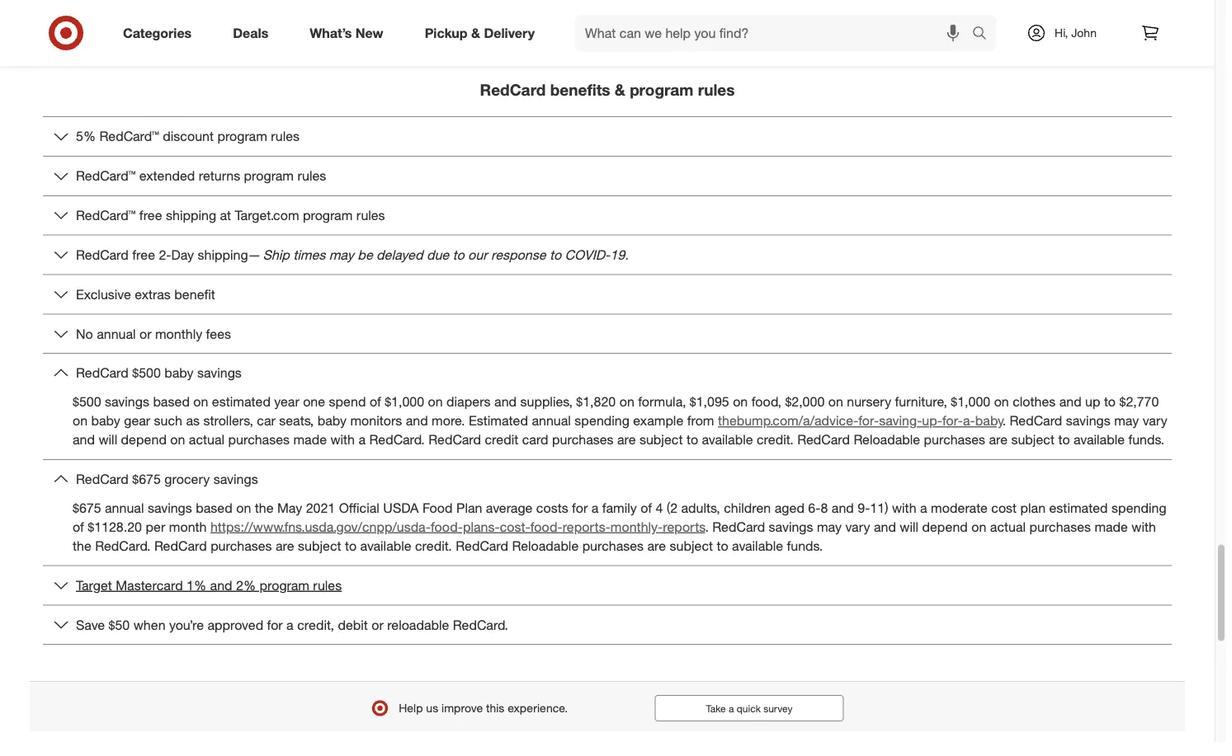 Task type: locate. For each thing, give the bounding box(es) containing it.
annual up $1128.20
[[105, 500, 144, 517]]

based
[[153, 394, 190, 410], [196, 500, 233, 517]]

or left the monthly
[[140, 326, 152, 342]]

1 vertical spatial redcard™
[[76, 168, 136, 184]]

. down adults,
[[705, 519, 709, 535]]

1 vertical spatial reloadable
[[512, 538, 579, 554]]

purchases down $1,820
[[552, 432, 614, 448]]

baby down the monthly
[[164, 365, 194, 382]]

for up reports-
[[572, 500, 588, 517]]

1 horizontal spatial for
[[572, 500, 588, 517]]

usda
[[383, 500, 419, 517]]

5% redcard™ discount program rules button
[[43, 117, 1172, 156]]

1 horizontal spatial $500
[[132, 365, 161, 382]]

moderate
[[931, 500, 988, 517]]

1 vertical spatial estimated
[[1050, 500, 1108, 517]]

children
[[724, 500, 771, 517]]

purchases down plan
[[1030, 519, 1091, 535]]

0 vertical spatial estimated
[[212, 394, 271, 410]]

depend down gear on the bottom left
[[121, 432, 167, 448]]

1 for- from the left
[[859, 413, 879, 429]]

1 vertical spatial of
[[641, 500, 652, 517]]

(2
[[667, 500, 678, 517]]

$675 annual savings based on the may 2021 official usda food plan average costs for a family of 4 (2 adults, children aged 6-8 and 9-11) with a moderate cost plan estimated spending of $1128.20 per month
[[73, 500, 1167, 535]]

2 vertical spatial of
[[73, 519, 84, 535]]

will for on
[[99, 432, 117, 448]]

purchases
[[228, 432, 290, 448], [552, 432, 614, 448], [924, 432, 986, 448], [1030, 519, 1091, 535], [211, 538, 272, 554], [583, 538, 644, 554]]

actual down the cost
[[990, 519, 1026, 535]]

program inside 5% redcard™ discount program rules dropdown button
[[217, 128, 267, 145]]

0 horizontal spatial the
[[73, 538, 91, 554]]

of left 4
[[641, 500, 652, 517]]

https://www.fns.usda.gov/cnpp/usda-food-plans-cost-food-reports-monthly-reports
[[210, 519, 705, 535]]

program up 5% redcard™ discount program rules dropdown button
[[630, 80, 694, 99]]

0 vertical spatial with
[[331, 432, 355, 448]]

savings up gear on the bottom left
[[105, 394, 149, 410]]

. inside . redcard savings may vary and will depend on actual purchases made with the redcard. redcard purchases are subject to available credit. redcard reloadable purchases are subject to available funds.
[[705, 519, 709, 535]]

may for spending
[[817, 519, 842, 535]]

1 horizontal spatial funds.
[[1129, 432, 1165, 448]]

0 vertical spatial will
[[99, 432, 117, 448]]

$675 inside dropdown button
[[132, 472, 161, 488]]

0 horizontal spatial estimated
[[212, 394, 271, 410]]

monthly-
[[611, 519, 663, 535]]

for-
[[859, 413, 879, 429], [943, 413, 963, 429]]

1 horizontal spatial spending
[[1112, 500, 1167, 517]]

take a quick survey button
[[655, 696, 844, 722]]

on down such
[[170, 432, 185, 448]]

clothes
[[1013, 394, 1056, 410]]

1 vertical spatial $500
[[73, 394, 101, 410]]

funds. down 6-
[[787, 538, 823, 554]]

baby right up-
[[976, 413, 1003, 429]]

a left credit,
[[287, 617, 294, 633]]

credit. down https://www.fns.usda.gov/cnpp/usda-food-plans-cost-food-reports-monthly-reports link
[[415, 538, 452, 554]]

—
[[248, 247, 259, 263]]

shipping
[[166, 207, 216, 224], [198, 247, 248, 263]]

0 vertical spatial redcard.
[[369, 432, 425, 448]]

redcard. right reloadable
[[453, 617, 509, 633]]

purchases up 2%
[[211, 538, 272, 554]]

vary down $2,770
[[1143, 413, 1168, 429]]

1 vertical spatial may
[[1115, 413, 1139, 429]]

1 horizontal spatial $675
[[132, 472, 161, 488]]

vary inside . redcard savings may vary and will depend on actual purchases made with a redcard. redcard credit card purchases are subject to available credit. redcard reloadable purchases are subject to available funds.
[[1143, 413, 1168, 429]]

savings down 'aged'
[[769, 519, 814, 535]]

$500 inside "$500 savings based on estimated year one spend of $1,000 on diapers and supplies, $1,820 on formula, $1,095 on food, $2,000 on nursery furniture, $1,000 on clothes and up to $2,770 on baby gear such as strollers, car seats, baby monitors and more. estimated annual spending example from"
[[73, 394, 101, 410]]

redcard. inside . redcard savings may vary and will depend on actual purchases made with the redcard. redcard purchases are subject to available credit. redcard reloadable purchases are subject to available funds.
[[95, 538, 151, 554]]

redcard. down $1128.20
[[95, 538, 151, 554]]

shipping left at
[[166, 207, 216, 224]]

extras
[[135, 286, 171, 303]]

redcard $675 grocery savings
[[76, 472, 258, 488]]

1 vertical spatial free
[[132, 247, 155, 263]]

vary for with
[[846, 519, 871, 535]]

. right a-
[[1003, 413, 1006, 429]]

for right approved
[[267, 617, 283, 633]]

1 food- from the left
[[431, 519, 463, 535]]

redcard.
[[369, 432, 425, 448], [95, 538, 151, 554], [453, 617, 509, 633]]

. inside . redcard savings may vary and will depend on actual purchases made with a redcard. redcard credit card purchases are subject to available credit. redcard reloadable purchases are subject to available funds.
[[1003, 413, 1006, 429]]

1 vertical spatial the
[[73, 538, 91, 554]]

0 horizontal spatial depend
[[121, 432, 167, 448]]

may down $2,770
[[1115, 413, 1139, 429]]

redcard™ for extended
[[76, 168, 136, 184]]

vary
[[1143, 413, 1168, 429], [846, 519, 871, 535]]

2 $1,000 from the left
[[951, 394, 991, 410]]

0 vertical spatial may
[[329, 247, 354, 263]]

actual inside . redcard savings may vary and will depend on actual purchases made with a redcard. redcard credit card purchases are subject to available credit. redcard reloadable purchases are subject to available funds.
[[189, 432, 225, 448]]

0 horizontal spatial spending
[[575, 413, 630, 429]]

1 horizontal spatial estimated
[[1050, 500, 1108, 517]]

0 horizontal spatial redcard.
[[95, 538, 151, 554]]

1 horizontal spatial with
[[892, 500, 917, 517]]

1 vertical spatial redcard.
[[95, 538, 151, 554]]

of up monitors
[[370, 394, 381, 410]]

1 horizontal spatial credit.
[[757, 432, 794, 448]]

2 horizontal spatial may
[[1115, 413, 1139, 429]]

1 horizontal spatial &
[[615, 80, 626, 99]]

food- down costs
[[531, 519, 563, 535]]

reloadable
[[854, 432, 921, 448], [512, 538, 579, 554]]

1 horizontal spatial or
[[372, 617, 384, 633]]

savings
[[197, 365, 242, 382], [105, 394, 149, 410], [1066, 413, 1111, 429], [214, 472, 258, 488], [148, 500, 192, 517], [769, 519, 814, 535]]

. for thebump.com/a/advice-for-saving-up-for-a-baby
[[1003, 413, 1006, 429]]

actual down as
[[189, 432, 225, 448]]

with inside $675 annual savings based on the may 2021 official usda food plan average costs for a family of 4 (2 adults, children aged 6-8 and 9-11) with a moderate cost plan estimated spending of $1128.20 per month
[[892, 500, 917, 517]]

credit.
[[757, 432, 794, 448], [415, 538, 452, 554]]

estimated right plan
[[1050, 500, 1108, 517]]

2 vertical spatial with
[[1132, 519, 1157, 535]]

1 horizontal spatial the
[[255, 500, 274, 517]]

1 horizontal spatial reloadable
[[854, 432, 921, 448]]

$500 down no annual or monthly fees
[[132, 365, 161, 382]]

annual for fees
[[97, 326, 136, 342]]

covid-
[[565, 247, 610, 263]]

ship
[[263, 247, 290, 263]]

or
[[140, 326, 152, 342], [372, 617, 384, 633]]

when
[[133, 617, 166, 633]]

supplies,
[[520, 394, 573, 410]]

0 horizontal spatial $1,000
[[385, 394, 424, 410]]

1 horizontal spatial vary
[[1143, 413, 1168, 429]]

program inside redcard™ free shipping at target.com program rules dropdown button
[[303, 207, 353, 224]]

$1,000 up a-
[[951, 394, 991, 410]]

1 horizontal spatial made
[[1095, 519, 1128, 535]]

per
[[146, 519, 165, 535]]

for inside $675 annual savings based on the may 2021 official usda food plan average costs for a family of 4 (2 adults, children aged 6-8 and 9-11) with a moderate cost plan estimated spending of $1128.20 per month
[[572, 500, 588, 517]]

purchases down $675 annual savings based on the may 2021 official usda food plan average costs for a family of 4 (2 adults, children aged 6-8 and 9-11) with a moderate cost plan estimated spending of $1128.20 per month on the bottom
[[583, 538, 644, 554]]

deals
[[233, 25, 269, 41]]

categories
[[123, 25, 192, 41]]

actual for gear
[[189, 432, 225, 448]]

redcard up $1128.20
[[76, 472, 129, 488]]

0 vertical spatial .
[[1003, 413, 1006, 429]]

1 vertical spatial for
[[267, 617, 283, 633]]

1 horizontal spatial $1,000
[[951, 394, 991, 410]]

a left moderate
[[920, 500, 928, 517]]

credit. inside . redcard savings may vary and will depend on actual purchases made with the redcard. redcard purchases are subject to available credit. redcard reloadable purchases are subject to available funds.
[[415, 538, 452, 554]]

food- down food
[[431, 519, 463, 535]]

0 vertical spatial redcard™
[[99, 128, 159, 145]]

0 vertical spatial annual
[[97, 326, 136, 342]]

0 horizontal spatial based
[[153, 394, 190, 410]]

delayed
[[377, 247, 423, 263]]

returns
[[199, 168, 240, 184]]

& right pickup
[[471, 25, 480, 41]]

made for spending
[[1095, 519, 1128, 535]]

annual right no
[[97, 326, 136, 342]]

1%
[[187, 578, 207, 594]]

estimated inside $675 annual savings based on the may 2021 official usda food plan average costs for a family of 4 (2 adults, children aged 6-8 and 9-11) with a moderate cost plan estimated spending of $1128.20 per month
[[1050, 500, 1108, 517]]

program up times
[[303, 207, 353, 224]]

reloadable inside . redcard savings may vary and will depend on actual purchases made with the redcard. redcard purchases are subject to available credit. redcard reloadable purchases are subject to available funds.
[[512, 538, 579, 554]]

0 vertical spatial made
[[293, 432, 327, 448]]

0 vertical spatial $500
[[132, 365, 161, 382]]

$1,000 up monitors
[[385, 394, 424, 410]]

.
[[1003, 413, 1006, 429], [705, 519, 709, 535]]

2 vertical spatial annual
[[105, 500, 144, 517]]

redcard. inside dropdown button
[[453, 617, 509, 633]]

1 horizontal spatial of
[[370, 394, 381, 410]]

0 horizontal spatial reloadable
[[512, 538, 579, 554]]

the down $1128.20
[[73, 538, 91, 554]]

free
[[139, 207, 162, 224], [132, 247, 155, 263]]

redcard down delivery
[[480, 80, 546, 99]]

program for returns
[[244, 168, 294, 184]]

a inside button
[[729, 703, 734, 715]]

savings right grocery
[[214, 472, 258, 488]]

hi,
[[1055, 26, 1069, 40]]

year
[[274, 394, 299, 410]]

will inside . redcard savings may vary and will depend on actual purchases made with the redcard. redcard purchases are subject to available credit. redcard reloadable purchases are subject to available funds.
[[900, 519, 919, 535]]

save $50 when you're approved for a credit, debit or reloadable redcard.
[[76, 617, 509, 633]]

a up reports-
[[592, 500, 599, 517]]

1 vertical spatial funds.
[[787, 538, 823, 554]]

0 vertical spatial depend
[[121, 432, 167, 448]]

target mastercard 1% and 2% program rules
[[76, 578, 342, 594]]

2 vertical spatial redcard™
[[76, 207, 136, 224]]

spending
[[575, 413, 630, 429], [1112, 500, 1167, 517]]

5% redcard™ discount program rules
[[76, 128, 300, 145]]

credit. inside . redcard savings may vary and will depend on actual purchases made with a redcard. redcard credit card purchases are subject to available credit. redcard reloadable purchases are subject to available funds.
[[757, 432, 794, 448]]

1 vertical spatial depend
[[923, 519, 968, 535]]

annual inside $675 annual savings based on the may 2021 official usda food plan average costs for a family of 4 (2 adults, children aged 6-8 and 9-11) with a moderate cost plan estimated spending of $1128.20 per month
[[105, 500, 144, 517]]

1 horizontal spatial .
[[1003, 413, 1006, 429]]

what's new
[[310, 25, 384, 41]]

shipping down at
[[198, 247, 248, 263]]

depend inside . redcard savings may vary and will depend on actual purchases made with the redcard. redcard purchases are subject to available credit. redcard reloadable purchases are subject to available funds.
[[923, 519, 968, 535]]

may inside . redcard savings may vary and will depend on actual purchases made with a redcard. redcard credit card purchases are subject to available credit. redcard reloadable purchases are subject to available funds.
[[1115, 413, 1139, 429]]

with inside . redcard savings may vary and will depend on actual purchases made with the redcard. redcard purchases are subject to available credit. redcard reloadable purchases are subject to available funds.
[[1132, 519, 1157, 535]]

$500 down no
[[73, 394, 101, 410]]

depend inside . redcard savings may vary and will depend on actual purchases made with a redcard. redcard credit card purchases are subject to available credit. redcard reloadable purchases are subject to available funds.
[[121, 432, 167, 448]]

0 vertical spatial for
[[572, 500, 588, 517]]

0 horizontal spatial vary
[[846, 519, 871, 535]]

0 vertical spatial of
[[370, 394, 381, 410]]

free left 2-
[[132, 247, 155, 263]]

0 horizontal spatial funds.
[[787, 538, 823, 554]]

annual inside dropdown button
[[97, 326, 136, 342]]

available down from
[[702, 432, 753, 448]]

free inside redcard™ free shipping at target.com program rules dropdown button
[[139, 207, 162, 224]]

plan
[[1021, 500, 1046, 517]]

improve
[[442, 702, 483, 716]]

redcard™ extended returns program rules
[[76, 168, 326, 184]]

debit
[[338, 617, 368, 633]]

a right take
[[729, 703, 734, 715]]

may inside . redcard savings may vary and will depend on actual purchases made with the redcard. redcard purchases are subject to available credit. redcard reloadable purchases are subject to available funds.
[[817, 519, 842, 535]]

and inside dropdown button
[[210, 578, 232, 594]]

food-
[[431, 519, 463, 535], [531, 519, 563, 535]]

savings down "fees"
[[197, 365, 242, 382]]

$500 inside dropdown button
[[132, 365, 161, 382]]

$1,000
[[385, 394, 424, 410], [951, 394, 991, 410]]

2 for- from the left
[[943, 413, 963, 429]]

1 vertical spatial vary
[[846, 519, 871, 535]]

0 horizontal spatial for
[[267, 617, 283, 633]]

0 vertical spatial reloadable
[[854, 432, 921, 448]]

exclusive extras benefit button
[[43, 275, 1172, 314]]

actual inside . redcard savings may vary and will depend on actual purchases made with the redcard. redcard purchases are subject to available credit. redcard reloadable purchases are subject to available funds.
[[990, 519, 1026, 535]]

annual
[[97, 326, 136, 342], [532, 413, 571, 429], [105, 500, 144, 517]]

1 vertical spatial .
[[705, 519, 709, 535]]

seats,
[[279, 413, 314, 429]]

2 vertical spatial redcard.
[[453, 617, 509, 633]]

savings inside dropdown button
[[214, 472, 258, 488]]

pickup
[[425, 25, 468, 41]]

program inside redcard™ extended returns program rules dropdown button
[[244, 168, 294, 184]]

on left may
[[236, 500, 251, 517]]

0 horizontal spatial made
[[293, 432, 327, 448]]

john
[[1072, 26, 1097, 40]]

on up thebump.com/a/advice-for-saving-up-for-a-baby link
[[829, 394, 844, 410]]

1 vertical spatial spending
[[1112, 500, 1167, 517]]

0 horizontal spatial credit.
[[415, 538, 452, 554]]

annual down supplies,
[[532, 413, 571, 429]]

1 vertical spatial &
[[615, 80, 626, 99]]

made inside . redcard savings may vary and will depend on actual purchases made with the redcard. redcard purchases are subject to available credit. redcard reloadable purchases are subject to available funds.
[[1095, 519, 1128, 535]]

may left be
[[329, 247, 354, 263]]

no annual or monthly fees
[[76, 326, 231, 342]]

0 horizontal spatial actual
[[189, 432, 225, 448]]

available down up
[[1074, 432, 1125, 448]]

redcard down 'plans-'
[[456, 538, 509, 554]]

redcard. for the
[[95, 538, 151, 554]]

1 vertical spatial credit.
[[415, 538, 452, 554]]

redcard down no
[[76, 365, 129, 382]]

the left may
[[255, 500, 274, 517]]

savings up per
[[148, 500, 192, 517]]

reports
[[663, 519, 705, 535]]

depend for on
[[121, 432, 167, 448]]

the inside . redcard savings may vary and will depend on actual purchases made with the redcard. redcard purchases are subject to available credit. redcard reloadable purchases are subject to available funds.
[[73, 538, 91, 554]]

1 vertical spatial will
[[900, 519, 919, 535]]

1 horizontal spatial depend
[[923, 519, 968, 535]]

program inside the target mastercard 1% and 2% program rules dropdown button
[[260, 578, 310, 594]]

program up returns
[[217, 128, 267, 145]]

savings inside $675 annual savings based on the may 2021 official usda food plan average costs for a family of 4 (2 adults, children aged 6-8 and 9-11) with a moderate cost plan estimated spending of $1128.20 per month
[[148, 500, 192, 517]]

2 horizontal spatial redcard.
[[453, 617, 509, 633]]

will
[[99, 432, 117, 448], [900, 519, 919, 535]]

What can we help you find? suggestions appear below search field
[[575, 15, 977, 51]]

survey
[[764, 703, 793, 715]]

us
[[426, 702, 438, 716]]

1 horizontal spatial may
[[817, 519, 842, 535]]

0 vertical spatial or
[[140, 326, 152, 342]]

on inside $675 annual savings based on the may 2021 official usda food plan average costs for a family of 4 (2 adults, children aged 6-8 and 9-11) with a moderate cost plan estimated spending of $1128.20 per month
[[236, 500, 251, 517]]

with inside . redcard savings may vary and will depend on actual purchases made with a redcard. redcard credit card purchases are subject to available credit. redcard reloadable purchases are subject to available funds.
[[331, 432, 355, 448]]

0 vertical spatial $675
[[132, 472, 161, 488]]

1 vertical spatial $675
[[73, 500, 101, 517]]

card
[[522, 432, 549, 448]]

1 horizontal spatial based
[[196, 500, 233, 517]]

times
[[293, 247, 325, 263]]

0 horizontal spatial may
[[329, 247, 354, 263]]

car
[[257, 413, 276, 429]]

0 vertical spatial actual
[[189, 432, 225, 448]]

0 horizontal spatial or
[[140, 326, 152, 342]]

1 horizontal spatial food-
[[531, 519, 563, 535]]

program right 2%
[[260, 578, 310, 594]]

0 horizontal spatial with
[[331, 432, 355, 448]]

0 vertical spatial based
[[153, 394, 190, 410]]

actual for estimated
[[990, 519, 1026, 535]]

aged
[[775, 500, 805, 517]]

experience.
[[508, 702, 568, 716]]

reloadable inside . redcard savings may vary and will depend on actual purchases made with a redcard. redcard credit card purchases are subject to available credit. redcard reloadable purchases are subject to available funds.
[[854, 432, 921, 448]]

savings inside . redcard savings may vary and will depend on actual purchases made with the redcard. redcard purchases are subject to available credit. redcard reloadable purchases are subject to available funds.
[[769, 519, 814, 535]]

made
[[293, 432, 327, 448], [1095, 519, 1128, 535]]

made inside . redcard savings may vary and will depend on actual purchases made with a redcard. redcard credit card purchases are subject to available credit. redcard reloadable purchases are subject to available funds.
[[293, 432, 327, 448]]

with for gear
[[331, 432, 355, 448]]

0 horizontal spatial $500
[[73, 394, 101, 410]]

subject down example
[[640, 432, 683, 448]]

$1,095
[[690, 394, 730, 410]]

will inside . redcard savings may vary and will depend on actual purchases made with a redcard. redcard credit card purchases are subject to available credit. redcard reloadable purchases are subject to available funds.
[[99, 432, 117, 448]]

on inside . redcard savings may vary and will depend on actual purchases made with the redcard. redcard purchases are subject to available credit. redcard reloadable purchases are subject to available funds.
[[972, 519, 987, 535]]

no
[[76, 326, 93, 342]]

2 vertical spatial may
[[817, 519, 842, 535]]

delivery
[[484, 25, 535, 41]]

0 vertical spatial shipping
[[166, 207, 216, 224]]

may down 8
[[817, 519, 842, 535]]

savings down up
[[1066, 413, 1111, 429]]

based inside $675 annual savings based on the may 2021 official usda food plan average costs for a family of 4 (2 adults, children aged 6-8 and 9-11) with a moderate cost plan estimated spending of $1128.20 per month
[[196, 500, 233, 517]]

estimated up strollers,
[[212, 394, 271, 410]]

will for cost
[[900, 519, 919, 535]]

1 vertical spatial or
[[372, 617, 384, 633]]

available down children
[[732, 538, 783, 554]]

redcard. inside . redcard savings may vary and will depend on actual purchases made with a redcard. redcard credit card purchases are subject to available credit. redcard reloadable purchases are subject to available funds.
[[369, 432, 425, 448]]

credit. down thebump.com/a/advice-
[[757, 432, 794, 448]]

1 vertical spatial with
[[892, 500, 917, 517]]

0 vertical spatial funds.
[[1129, 432, 1165, 448]]

reloadable down cost-
[[512, 538, 579, 554]]

redcard $500 baby savings
[[76, 365, 242, 382]]

redcard™ inside 5% redcard™ discount program rules dropdown button
[[99, 128, 159, 145]]

&
[[471, 25, 480, 41], [615, 80, 626, 99]]

1 horizontal spatial will
[[900, 519, 919, 535]]

1 horizontal spatial for-
[[943, 413, 963, 429]]

grocery
[[164, 472, 210, 488]]

0 horizontal spatial .
[[705, 519, 709, 535]]

adults,
[[681, 500, 720, 517]]

a down monitors
[[359, 432, 366, 448]]

one
[[303, 394, 325, 410]]

1 horizontal spatial redcard.
[[369, 432, 425, 448]]

free up 2-
[[139, 207, 162, 224]]

cost
[[992, 500, 1017, 517]]

0 vertical spatial free
[[139, 207, 162, 224]]

$2,770
[[1120, 394, 1159, 410]]

redcard™ down 5%
[[76, 168, 136, 184]]

0 vertical spatial credit.
[[757, 432, 794, 448]]

the inside $675 annual savings based on the may 2021 official usda food plan average costs for a family of 4 (2 adults, children aged 6-8 and 9-11) with a moderate cost plan estimated spending of $1128.20 per month
[[255, 500, 274, 517]]

on inside . redcard savings may vary and will depend on actual purchases made with a redcard. redcard credit card purchases are subject to available credit. redcard reloadable purchases are subject to available funds.
[[170, 432, 185, 448]]

redcard™ inside redcard™ extended returns program rules dropdown button
[[76, 168, 136, 184]]

available
[[702, 432, 753, 448], [1074, 432, 1125, 448], [360, 538, 412, 554], [732, 538, 783, 554]]

on down moderate
[[972, 519, 987, 535]]

on
[[193, 394, 208, 410], [428, 394, 443, 410], [620, 394, 635, 410], [733, 394, 748, 410], [829, 394, 844, 410], [994, 394, 1009, 410], [73, 413, 88, 429], [170, 432, 185, 448], [236, 500, 251, 517], [972, 519, 987, 535]]

based up month
[[196, 500, 233, 517]]

funds. inside . redcard savings may vary and will depend on actual purchases made with a redcard. redcard credit card purchases are subject to available credit. redcard reloadable purchases are subject to available funds.
[[1129, 432, 1165, 448]]

& right benefits
[[615, 80, 626, 99]]

to
[[453, 247, 465, 263], [550, 247, 561, 263], [1104, 394, 1116, 410], [687, 432, 698, 448], [1059, 432, 1070, 448], [345, 538, 357, 554], [717, 538, 729, 554]]

program up the target.com
[[244, 168, 294, 184]]

vary inside . redcard savings may vary and will depend on actual purchases made with the redcard. redcard purchases are subject to available credit. redcard reloadable purchases are subject to available funds.
[[846, 519, 871, 535]]

savings inside dropdown button
[[197, 365, 242, 382]]

0 horizontal spatial will
[[99, 432, 117, 448]]

funds. down $2,770
[[1129, 432, 1165, 448]]

redcard. down monitors
[[369, 432, 425, 448]]

1 vertical spatial made
[[1095, 519, 1128, 535]]

depend down moderate
[[923, 519, 968, 535]]

you're
[[169, 617, 204, 633]]

redcard down more.
[[429, 432, 481, 448]]

redcard™ inside redcard™ free shipping at target.com program rules dropdown button
[[76, 207, 136, 224]]

mastercard
[[116, 578, 183, 594]]



Task type: describe. For each thing, give the bounding box(es) containing it.
redcard down clothes
[[1010, 413, 1063, 429]]

rules for redcard™ extended returns program rules
[[298, 168, 326, 184]]

on up more.
[[428, 394, 443, 410]]

6-
[[808, 500, 821, 517]]

benefit
[[174, 286, 215, 303]]

redcard $500 baby savings button
[[43, 354, 1172, 393]]

what's
[[310, 25, 352, 41]]

target
[[76, 578, 112, 594]]

more.
[[432, 413, 465, 429]]

plans-
[[463, 519, 500, 535]]

redcard down month
[[154, 538, 207, 554]]

may
[[277, 500, 302, 517]]

redcard™ extended returns program rules button
[[43, 157, 1172, 195]]

estimated
[[469, 413, 528, 429]]

1 vertical spatial shipping
[[198, 247, 248, 263]]

and inside . redcard savings may vary and will depend on actual purchases made with the redcard. redcard purchases are subject to available credit. redcard reloadable purchases are subject to available funds.
[[874, 519, 896, 535]]

up
[[1086, 394, 1101, 410]]

4
[[656, 500, 663, 517]]

response
[[491, 247, 546, 263]]

nursery
[[847, 394, 892, 410]]

annual inside "$500 savings based on estimated year one spend of $1,000 on diapers and supplies, $1,820 on formula, $1,095 on food, $2,000 on nursery furniture, $1,000 on clothes and up to $2,770 on baby gear such as strollers, car seats, baby monitors and more. estimated annual spending example from"
[[532, 413, 571, 429]]

save
[[76, 617, 105, 633]]

help us improve this experience.
[[399, 702, 568, 716]]

purchases down car on the left of page
[[228, 432, 290, 448]]

redcard up exclusive
[[76, 247, 129, 263]]

pickup & delivery link
[[411, 15, 556, 51]]

search button
[[965, 15, 1005, 54]]

2 food- from the left
[[531, 519, 563, 535]]

spending inside "$500 savings based on estimated year one spend of $1,000 on diapers and supplies, $1,820 on formula, $1,095 on food, $2,000 on nursery furniture, $1,000 on clothes and up to $2,770 on baby gear such as strollers, car seats, baby monitors and more. estimated annual spending example from"
[[575, 413, 630, 429]]

family
[[602, 500, 637, 517]]

this
[[486, 702, 505, 716]]

redcard inside dropdown button
[[76, 365, 129, 382]]

redcard $675 grocery savings button
[[43, 460, 1172, 499]]

take
[[706, 703, 726, 715]]

on up as
[[193, 394, 208, 410]]

reloadable
[[387, 617, 449, 633]]

a-
[[963, 413, 976, 429]]

redcard down children
[[713, 519, 765, 535]]

hi, john
[[1055, 26, 1097, 40]]

categories link
[[109, 15, 212, 51]]

thebump.com/a/advice-for-saving-up-for-a-baby
[[718, 413, 1003, 429]]

19.
[[610, 247, 629, 263]]

official
[[339, 500, 380, 517]]

save $50 when you're approved for a credit, debit or reloadable redcard. button
[[43, 606, 1172, 645]]

on left clothes
[[994, 394, 1009, 410]]

available down usda
[[360, 538, 412, 554]]

purchases down a-
[[924, 432, 986, 448]]

may for such
[[1115, 413, 1139, 429]]

to inside "$500 savings based on estimated year one spend of $1,000 on diapers and supplies, $1,820 on formula, $1,095 on food, $2,000 on nursery furniture, $1,000 on clothes and up to $2,770 on baby gear such as strollers, car seats, baby monitors and more. estimated annual spending example from"
[[1104, 394, 1116, 410]]

5%
[[76, 128, 96, 145]]

baby inside dropdown button
[[164, 365, 194, 382]]

baby left gear on the bottom left
[[91, 413, 120, 429]]

subject down https://www.fns.usda.gov/cnpp/usda-
[[298, 538, 341, 554]]

due
[[427, 247, 449, 263]]

furniture,
[[895, 394, 948, 410]]

on left gear on the bottom left
[[73, 413, 88, 429]]

. redcard savings may vary and will depend on actual purchases made with the redcard. redcard purchases are subject to available credit. redcard reloadable purchases are subject to available funds.
[[73, 519, 1157, 554]]

credit
[[485, 432, 519, 448]]

8
[[821, 500, 828, 517]]

1 $1,000 from the left
[[385, 394, 424, 410]]

for inside dropdown button
[[267, 617, 283, 633]]

with for estimated
[[1132, 519, 1157, 535]]

and inside $675 annual savings based on the may 2021 official usda food plan average costs for a family of 4 (2 adults, children aged 6-8 and 9-11) with a moderate cost plan estimated spending of $1128.20 per month
[[832, 500, 854, 517]]

spending inside $675 annual savings based on the may 2021 official usda food plan average costs for a family of 4 (2 adults, children aged 6-8 and 9-11) with a moderate cost plan estimated spending of $1128.20 per month
[[1112, 500, 1167, 517]]

strollers,
[[203, 413, 253, 429]]

search
[[965, 26, 1005, 43]]

are down "$500 savings based on estimated year one spend of $1,000 on diapers and supplies, $1,820 on formula, $1,095 on food, $2,000 on nursery furniture, $1,000 on clothes and up to $2,770 on baby gear such as strollers, car seats, baby monitors and more. estimated annual spending example from"
[[617, 432, 636, 448]]

at
[[220, 207, 231, 224]]

saving-
[[879, 413, 922, 429]]

baby down spend
[[318, 413, 347, 429]]

discount
[[163, 128, 214, 145]]

are down monthly-
[[648, 538, 666, 554]]

redcard inside dropdown button
[[76, 472, 129, 488]]

redcard™ for free
[[76, 207, 136, 224]]

average
[[486, 500, 533, 517]]

reports-
[[563, 519, 611, 535]]

help
[[399, 702, 423, 716]]

2 horizontal spatial of
[[641, 500, 652, 517]]

take a quick survey
[[706, 703, 793, 715]]

free for redcard™
[[139, 207, 162, 224]]

program for discount
[[217, 128, 267, 145]]

target mastercard 1% and 2% program rules button
[[43, 567, 1172, 605]]

are up the cost
[[989, 432, 1008, 448]]

subject down reports
[[670, 538, 713, 554]]

day
[[171, 247, 194, 263]]

approved
[[208, 617, 263, 633]]

redcard free 2-day shipping — ship times may be delayed due to our response to covid-19.
[[76, 247, 629, 263]]

. for https://www.fns.usda.gov/cnpp/usda-food-plans-cost-food-reports-monthly-reports
[[705, 519, 709, 535]]

depend for cost
[[923, 519, 968, 535]]

deals link
[[219, 15, 289, 51]]

9-
[[858, 500, 870, 517]]

rules for redcard benefits & program rules
[[698, 80, 735, 99]]

a inside . redcard savings may vary and will depend on actual purchases made with a redcard. redcard credit card purchases are subject to available credit. redcard reloadable purchases are subject to available funds.
[[359, 432, 366, 448]]

https://www.fns.usda.gov/cnpp/usda-food-plans-cost-food-reports-monthly-reports link
[[210, 519, 705, 535]]

0 horizontal spatial of
[[73, 519, 84, 535]]

program for &
[[630, 80, 694, 99]]

11)
[[870, 500, 889, 517]]

as
[[186, 413, 200, 429]]

and inside . redcard savings may vary and will depend on actual purchases made with a redcard. redcard credit card purchases are subject to available credit. redcard reloadable purchases are subject to available funds.
[[73, 432, 95, 448]]

free for redcard
[[132, 247, 155, 263]]

pickup & delivery
[[425, 25, 535, 41]]

costs
[[536, 500, 569, 517]]

subject down clothes
[[1012, 432, 1055, 448]]

vary for up
[[1143, 413, 1168, 429]]

a inside dropdown button
[[287, 617, 294, 633]]

based inside "$500 savings based on estimated year one spend of $1,000 on diapers and supplies, $1,820 on formula, $1,095 on food, $2,000 on nursery furniture, $1,000 on clothes and up to $2,770 on baby gear such as strollers, car seats, baby monitors and more. estimated annual spending example from"
[[153, 394, 190, 410]]

2021
[[306, 500, 335, 517]]

month
[[169, 519, 207, 535]]

$500 savings based on estimated year one spend of $1,000 on diapers and supplies, $1,820 on formula, $1,095 on food, $2,000 on nursery furniture, $1,000 on clothes and up to $2,770 on baby gear such as strollers, car seats, baby monitors and more. estimated annual spending example from
[[73, 394, 1159, 429]]

estimated inside "$500 savings based on estimated year one spend of $1,000 on diapers and supplies, $1,820 on formula, $1,095 on food, $2,000 on nursery furniture, $1,000 on clothes and up to $2,770 on baby gear such as strollers, car seats, baby monitors and more. estimated annual spending example from"
[[212, 394, 271, 410]]

savings inside "$500 savings based on estimated year one spend of $1,000 on diapers and supplies, $1,820 on formula, $1,095 on food, $2,000 on nursery furniture, $1,000 on clothes and up to $2,770 on baby gear such as strollers, car seats, baby monitors and more. estimated annual spending example from"
[[105, 394, 149, 410]]

credit,
[[297, 617, 334, 633]]

formula,
[[638, 394, 686, 410]]

exclusive extras benefit
[[76, 286, 215, 303]]

funds. inside . redcard savings may vary and will depend on actual purchases made with the redcard. redcard purchases are subject to available credit. redcard reloadable purchases are subject to available funds.
[[787, 538, 823, 554]]

annual for on
[[105, 500, 144, 517]]

fees
[[206, 326, 231, 342]]

0 horizontal spatial &
[[471, 25, 480, 41]]

rules for 5% redcard™ discount program rules
[[271, 128, 300, 145]]

$50
[[109, 617, 130, 633]]

. redcard savings may vary and will depend on actual purchases made with a redcard. redcard credit card purchases are subject to available credit. redcard reloadable purchases are subject to available funds.
[[73, 413, 1168, 448]]

extended
[[139, 168, 195, 184]]

https://www.fns.usda.gov/cnpp/usda-
[[210, 519, 431, 535]]

our
[[468, 247, 488, 263]]

such
[[154, 413, 182, 429]]

$1,820
[[576, 394, 616, 410]]

monitors
[[350, 413, 402, 429]]

made for such
[[293, 432, 327, 448]]

are down may
[[276, 538, 294, 554]]

redcard down thebump.com/a/advice-
[[798, 432, 850, 448]]

savings inside . redcard savings may vary and will depend on actual purchases made with a redcard. redcard credit card purchases are subject to available credit. redcard reloadable purchases are subject to available funds.
[[1066, 413, 1111, 429]]

of inside "$500 savings based on estimated year one spend of $1,000 on diapers and supplies, $1,820 on formula, $1,095 on food, $2,000 on nursery furniture, $1,000 on clothes and up to $2,770 on baby gear such as strollers, car seats, baby monitors and more. estimated annual spending example from"
[[370, 394, 381, 410]]

be
[[358, 247, 373, 263]]

shipping inside dropdown button
[[166, 207, 216, 224]]

$1128.20
[[88, 519, 142, 535]]

$675 inside $675 annual savings based on the may 2021 official usda food plan average costs for a family of 4 (2 adults, children aged 6-8 and 9-11) with a moderate cost plan estimated spending of $1128.20 per month
[[73, 500, 101, 517]]

on up . redcard savings may vary and will depend on actual purchases made with a redcard. redcard credit card purchases are subject to available credit. redcard reloadable purchases are subject to available funds.
[[620, 394, 635, 410]]

on left food,
[[733, 394, 748, 410]]

from
[[687, 413, 714, 429]]

redcard. for a
[[369, 432, 425, 448]]



Task type: vqa. For each thing, say whether or not it's contained in the screenshot.
Glendale at the right top of the page
no



